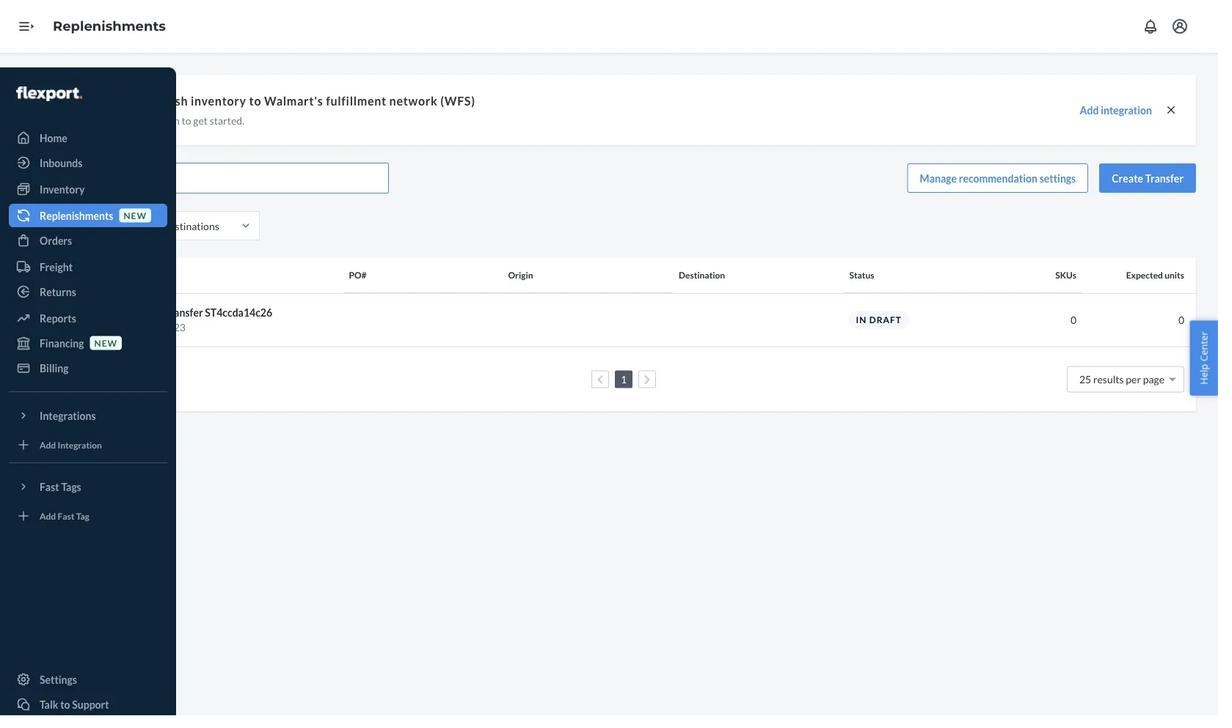 Task type: locate. For each thing, give the bounding box(es) containing it.
help center
[[1197, 332, 1210, 385]]

home link
[[9, 126, 167, 150]]

square image
[[34, 316, 45, 328]]

transfer up 2023
[[165, 307, 203, 319]]

all up the orders
[[36, 220, 48, 232]]

shipment
[[65, 270, 102, 281]]

0 horizontal spatial transfer
[[165, 307, 203, 319]]

home
[[40, 132, 67, 144]]

reports link
[[9, 307, 167, 330]]

integrations button
[[9, 404, 167, 428]]

0 horizontal spatial new
[[94, 338, 117, 348]]

create transfer button
[[1099, 164, 1196, 193]]

new
[[124, 210, 147, 221], [94, 338, 117, 348]]

0 horizontal spatial integration
[[130, 114, 180, 127]]

1 vertical spatial new
[[94, 338, 117, 348]]

add for add fast tag
[[40, 511, 56, 522]]

open account menu image
[[1171, 18, 1189, 35]]

1 horizontal spatial transfer
[[1145, 172, 1184, 185]]

to right the inventory at the top of the page
[[249, 94, 261, 108]]

new left all destinations on the left top of the page
[[124, 210, 147, 221]]

add inside button
[[1080, 104, 1099, 116]]

fast left tag
[[58, 511, 74, 522]]

0 horizontal spatial all
[[36, 220, 48, 232]]

integration left close image on the top right of the page
[[1101, 104, 1152, 116]]

1 horizontal spatial all
[[148, 220, 160, 232]]

fast left "tags" at the bottom of page
[[40, 481, 59, 493]]

add integration
[[1080, 104, 1152, 116]]

add fast tag link
[[9, 505, 167, 528]]

expected units
[[1126, 270, 1184, 281]]

statuses
[[50, 220, 88, 232]]

0 left help center button
[[1178, 314, 1184, 327]]

destinations
[[162, 220, 219, 232]]

replenish
[[132, 94, 188, 108]]

per
[[1126, 373, 1141, 386]]

started.
[[210, 114, 244, 127]]

manage
[[920, 172, 957, 185]]

units
[[1165, 270, 1184, 281]]

talk to support
[[40, 699, 109, 711]]

help
[[1197, 364, 1210, 385]]

1 vertical spatial fast
[[58, 511, 74, 522]]

all for all destinations
[[148, 220, 160, 232]]

25
[[1079, 373, 1091, 386]]

add integration link
[[9, 434, 167, 457]]

po#
[[349, 270, 367, 281]]

integration
[[1101, 104, 1152, 116], [130, 114, 180, 127]]

origin
[[508, 270, 533, 281]]

to right talk
[[60, 699, 70, 711]]

to up oct
[[126, 307, 135, 319]]

open notifications image
[[1142, 18, 1159, 35]]

chevron left image
[[597, 375, 603, 385]]

to inside the storage to ecom transfer st4ccda14c26 created oct 30, 2023
[[126, 307, 135, 319]]

all
[[36, 220, 48, 232], [148, 220, 160, 232]]

0 down 'skus'
[[1070, 314, 1076, 327]]

new down created
[[94, 338, 117, 348]]

all destinations
[[148, 220, 219, 232]]

financing
[[40, 337, 84, 350]]

created
[[88, 321, 125, 334]]

0 vertical spatial transfer
[[1145, 172, 1184, 185]]

transfer inside the storage to ecom transfer st4ccda14c26 created oct 30, 2023
[[165, 307, 203, 319]]

add inside replenish inventory to walmart's fulfillment network (wfs) add the integration to get started.
[[92, 114, 111, 127]]

integration down replenish
[[130, 114, 180, 127]]

all for all statuses
[[36, 220, 48, 232]]

st4ccda14c26
[[205, 307, 272, 319]]

settings
[[40, 674, 77, 686]]

add
[[1080, 104, 1099, 116], [92, 114, 111, 127], [40, 440, 56, 450], [40, 511, 56, 522]]

0 vertical spatial fast
[[40, 481, 59, 493]]

to
[[249, 94, 261, 108], [182, 114, 191, 127], [126, 307, 135, 319], [60, 699, 70, 711]]

0 vertical spatial replenishments
[[53, 18, 166, 34]]

1 horizontal spatial integration
[[1101, 104, 1152, 116]]

integration inside replenish inventory to walmart's fulfillment network (wfs) add the integration to get started.
[[130, 114, 180, 127]]

settings link
[[9, 668, 167, 692]]

0 horizontal spatial 0
[[1070, 314, 1076, 327]]

1 horizontal spatial new
[[124, 210, 147, 221]]

fast inside dropdown button
[[40, 481, 59, 493]]

draft
[[869, 315, 902, 325]]

inventory link
[[9, 178, 167, 201]]

25 results per page option
[[1079, 373, 1165, 386]]

1 vertical spatial transfer
[[165, 307, 203, 319]]

inbounds link
[[9, 151, 167, 175]]

settings
[[1040, 172, 1076, 185]]

1 all from the left
[[36, 220, 48, 232]]

inventory
[[40, 183, 85, 196]]

2 all from the left
[[148, 220, 160, 232]]

0 vertical spatial new
[[124, 210, 147, 221]]

replenishments
[[53, 18, 166, 34], [40, 209, 113, 222]]

1 vertical spatial replenishments
[[40, 209, 113, 222]]

add for add integration
[[40, 440, 56, 450]]

transfer right create
[[1145, 172, 1184, 185]]

fast tags
[[40, 481, 81, 493]]

status
[[849, 270, 874, 281]]

all left "destinations"
[[148, 220, 160, 232]]

to inside button
[[60, 699, 70, 711]]

flexport logo image
[[16, 87, 82, 101]]

billing
[[40, 362, 69, 375]]

support
[[72, 699, 109, 711]]

0
[[1070, 314, 1076, 327], [1178, 314, 1184, 327]]

1 horizontal spatial 0
[[1178, 314, 1184, 327]]

fast
[[40, 481, 59, 493], [58, 511, 74, 522]]

manage recommendation settings button
[[907, 164, 1088, 193]]

30,
[[146, 321, 160, 334]]

transfer
[[1145, 172, 1184, 185], [165, 307, 203, 319]]

recommendation
[[959, 172, 1038, 185]]

skus
[[1055, 270, 1076, 281]]

chevron right image
[[644, 375, 650, 385]]

orders link
[[9, 229, 167, 252]]



Task type: vqa. For each thing, say whether or not it's contained in the screenshot.
$68.74
no



Task type: describe. For each thing, give the bounding box(es) containing it.
fulfillment
[[326, 94, 387, 108]]

results
[[1093, 373, 1124, 386]]

in draft
[[856, 315, 902, 325]]

in
[[856, 315, 867, 325]]

add integration
[[40, 440, 102, 450]]

page
[[1143, 373, 1165, 386]]

inbounds
[[40, 157, 82, 169]]

storage
[[88, 307, 124, 319]]

talk to support button
[[9, 693, 167, 717]]

destination
[[679, 270, 725, 281]]

new for financing
[[94, 338, 117, 348]]

all statuses
[[36, 220, 88, 232]]

tags
[[61, 481, 81, 493]]

2 0 from the left
[[1178, 314, 1184, 327]]

oct
[[127, 321, 144, 334]]

the
[[113, 114, 128, 127]]

add for add integration
[[1080, 104, 1099, 116]]

help center button
[[1190, 321, 1218, 396]]

tag
[[76, 511, 89, 522]]

to left get
[[182, 114, 191, 127]]

walmart's
[[264, 94, 323, 108]]

1 link
[[618, 373, 630, 386]]

integration inside add integration button
[[1101, 104, 1152, 116]]

transfer inside button
[[1145, 172, 1184, 185]]

25 results per page
[[1079, 373, 1165, 386]]

returns
[[40, 286, 76, 298]]

billing link
[[9, 357, 167, 380]]

freight link
[[9, 255, 167, 279]]

returns link
[[9, 280, 167, 304]]

talk
[[40, 699, 58, 711]]

replenishments link
[[53, 18, 166, 34]]

new for replenishments
[[124, 210, 147, 221]]

manage recommendation settings link
[[907, 164, 1088, 193]]

get
[[193, 114, 208, 127]]

add fast tag
[[40, 511, 89, 522]]

1 0 from the left
[[1070, 314, 1076, 327]]

2023
[[162, 321, 185, 334]]

(wfs)
[[440, 94, 475, 108]]

Search Transfers text field
[[58, 164, 388, 193]]

1
[[621, 373, 627, 386]]

create transfer link
[[1099, 164, 1196, 193]]

reports
[[40, 312, 76, 325]]

create
[[1112, 172, 1143, 185]]

ecom
[[137, 307, 163, 319]]

fast tags button
[[9, 475, 167, 499]]

integrations
[[40, 410, 96, 422]]

expected
[[1126, 270, 1163, 281]]

add integration button
[[1080, 103, 1152, 118]]

integration
[[58, 440, 102, 450]]

freight
[[40, 261, 73, 273]]

open navigation image
[[18, 18, 35, 35]]

center
[[1197, 332, 1210, 362]]

create transfer
[[1112, 172, 1184, 185]]

orders
[[40, 234, 72, 247]]

network
[[389, 94, 438, 108]]

storage to ecom transfer st4ccda14c26 created oct 30, 2023
[[88, 307, 272, 334]]

replenish inventory to walmart's fulfillment network (wfs) add the integration to get started.
[[92, 94, 475, 127]]

close image
[[1164, 103, 1178, 117]]

manage recommendation settings
[[920, 172, 1076, 185]]

inventory
[[191, 94, 246, 108]]



